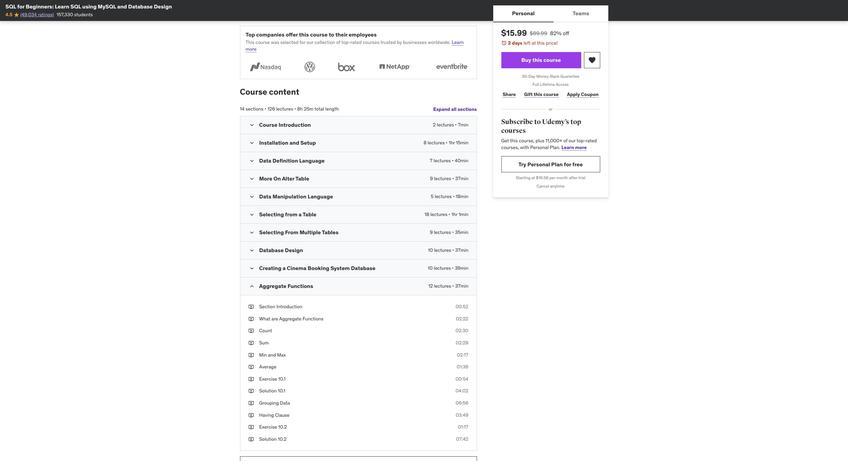 Task type: vqa. For each thing, say whether or not it's contained in the screenshot.
•
yes



Task type: locate. For each thing, give the bounding box(es) containing it.
small image
[[248, 140, 255, 147], [248, 212, 255, 218], [248, 266, 255, 272], [248, 284, 255, 290]]

0 vertical spatial more
[[246, 46, 257, 52]]

to left udemy's
[[534, 118, 541, 126]]

course for course introduction
[[259, 122, 277, 128]]

1 horizontal spatial courses
[[501, 127, 526, 135]]

10.2 for solution 10.2
[[278, 437, 287, 443]]

2 horizontal spatial learn
[[562, 145, 574, 151]]

top- down their
[[342, 39, 351, 45]]

0 vertical spatial database
[[128, 3, 153, 10]]

1 vertical spatial 10.2
[[278, 437, 287, 443]]

0 vertical spatial 2
[[508, 40, 511, 46]]

1hr
[[449, 140, 455, 146], [452, 212, 458, 218]]

1 vertical spatial table
[[303, 211, 317, 218]]

00:54
[[456, 376, 469, 383]]

1 horizontal spatial more
[[575, 145, 587, 151]]

exercise
[[259, 376, 277, 383], [259, 425, 277, 431]]

1 vertical spatial learn more
[[562, 145, 587, 151]]

tab list
[[493, 5, 608, 22]]

lectures for database design
[[434, 248, 451, 254]]

2 horizontal spatial database
[[351, 265, 376, 272]]

learn right the plan.
[[562, 145, 574, 151]]

at inside starting at $16.58 per month after trial cancel anytime
[[532, 176, 535, 181]]

8 xsmall image from the top
[[248, 437, 254, 443]]

xsmall image for count
[[248, 328, 254, 335]]

data definition language
[[259, 158, 325, 164]]

0 horizontal spatial database
[[128, 3, 153, 10]]

of down their
[[336, 39, 341, 45]]

course content
[[240, 87, 299, 97]]

3 small image from the top
[[248, 266, 255, 272]]

1 horizontal spatial and
[[268, 352, 276, 358]]

netapp image
[[376, 61, 415, 74]]

37min for aggregate functions
[[455, 284, 469, 290]]

learn more link for subscribe to udemy's top courses
[[562, 145, 587, 151]]

for down top companies offer this course to their employees
[[300, 39, 306, 45]]

database right the mysql
[[128, 3, 153, 10]]

18min
[[456, 194, 469, 200]]

2 small image from the top
[[248, 212, 255, 218]]

lectures down expand
[[437, 122, 454, 128]]

0 vertical spatial learn more
[[246, 39, 464, 52]]

1 vertical spatial selecting
[[259, 229, 284, 236]]

4 xsmall image from the top
[[248, 413, 254, 419]]

xsmall image
[[248, 304, 254, 311], [248, 389, 254, 395], [248, 401, 254, 407], [248, 413, 254, 419]]

this for gift
[[534, 91, 543, 97]]

course up back on the right top
[[544, 57, 561, 63]]

• for creating a cinema booking system database
[[452, 266, 454, 272]]

1 vertical spatial aggregate
[[279, 316, 302, 322]]

free
[[573, 161, 583, 168]]

0 vertical spatial language
[[299, 158, 325, 164]]

2 horizontal spatial and
[[290, 140, 299, 146]]

2 xsmall image from the top
[[248, 328, 254, 335]]

1 small image from the top
[[248, 122, 255, 129]]

course down 'lifetime' at top
[[544, 91, 559, 97]]

1 vertical spatial and
[[290, 140, 299, 146]]

0 vertical spatial courses
[[363, 39, 380, 45]]

82%
[[550, 30, 562, 37]]

course
[[240, 87, 267, 97], [259, 122, 277, 128]]

for left free
[[564, 161, 571, 168]]

plus
[[536, 138, 545, 144]]

section
[[259, 304, 275, 310]]

of right 11,000+
[[564, 138, 568, 144]]

lectures down 10 lectures • 37min
[[434, 266, 451, 272]]

0 horizontal spatial sql
[[5, 3, 16, 10]]

2 vertical spatial for
[[564, 161, 571, 168]]

data down more
[[259, 193, 271, 200]]

1 vertical spatial personal
[[530, 145, 549, 151]]

0 vertical spatial at
[[532, 40, 536, 46]]

exercise down average
[[259, 376, 277, 383]]

1 vertical spatial learn
[[452, 39, 464, 45]]

0 vertical spatial exercise
[[259, 376, 277, 383]]

learn more up free
[[562, 145, 587, 151]]

1 sql from the left
[[5, 3, 16, 10]]

1 horizontal spatial learn
[[452, 39, 464, 45]]

• left 7min
[[455, 122, 457, 128]]

sections right 14
[[246, 106, 264, 112]]

top
[[571, 118, 581, 126]]

4 small image from the top
[[248, 284, 255, 290]]

0 horizontal spatial for
[[17, 3, 25, 10]]

0 horizontal spatial learn more
[[246, 39, 464, 52]]

1 vertical spatial 1hr
[[452, 212, 458, 218]]

xsmall image left the solution 10.1
[[248, 389, 254, 395]]

gift
[[524, 91, 533, 97]]

0 horizontal spatial of
[[336, 39, 341, 45]]

apply coupon
[[567, 91, 599, 97]]

0 vertical spatial selecting
[[259, 211, 284, 218]]

7 lectures • 40min
[[430, 158, 469, 164]]

content
[[269, 87, 299, 97]]

12 lectures • 37min
[[428, 284, 469, 290]]

xsmall image for solution 10.1
[[248, 389, 254, 395]]

selecting for selecting from multiple tables
[[259, 229, 284, 236]]

1 horizontal spatial 2
[[508, 40, 511, 46]]

1 vertical spatial courses
[[501, 127, 526, 135]]

1hr left 1min
[[452, 212, 458, 218]]

0 vertical spatial solution
[[259, 389, 277, 395]]

manipulation
[[273, 193, 307, 200]]

2 vertical spatial 37min
[[455, 284, 469, 290]]

at left $16.58
[[532, 176, 535, 181]]

1 vertical spatial database
[[259, 247, 284, 254]]

2 horizontal spatial for
[[564, 161, 571, 168]]

1 vertical spatial introduction
[[277, 304, 302, 310]]

learn for subscribe to udemy's top courses
[[562, 145, 574, 151]]

table
[[296, 175, 309, 182], [303, 211, 317, 218]]

2 selecting from the top
[[259, 229, 284, 236]]

aggregate down creating
[[259, 283, 286, 290]]

language for data manipulation language
[[308, 193, 333, 200]]

• down the 10 lectures • 39min
[[452, 284, 454, 290]]

0 horizontal spatial design
[[154, 3, 172, 10]]

1 vertical spatial 9
[[430, 230, 433, 236]]

booking
[[308, 265, 329, 272]]

1 vertical spatial 10.1
[[278, 389, 285, 395]]

expand all sections button
[[433, 103, 477, 116]]

introduction up what are aggregate functions
[[277, 304, 302, 310]]

1 vertical spatial data
[[259, 193, 271, 200]]

0 horizontal spatial 2
[[433, 122, 436, 128]]

1 horizontal spatial rated
[[586, 138, 597, 144]]

8 lectures • 1hr 15min
[[424, 140, 469, 146]]

small image for database design
[[248, 248, 255, 254]]

• left 40min
[[452, 158, 454, 164]]

box image
[[335, 61, 358, 74]]

solution 10.1
[[259, 389, 285, 395]]

1 exercise from the top
[[259, 376, 277, 383]]

1 vertical spatial more
[[575, 145, 587, 151]]

04:02
[[456, 389, 469, 395]]

3 small image from the top
[[248, 176, 255, 183]]

• for course introduction
[[455, 122, 457, 128]]

database
[[128, 3, 153, 10], [259, 247, 284, 254], [351, 265, 376, 272]]

xsmall image left solution 10.2
[[248, 437, 254, 443]]

2 right 'alarm' icon at the right top
[[508, 40, 511, 46]]

table right 'alter'
[[296, 175, 309, 182]]

5 xsmall image from the top
[[248, 364, 254, 371]]

1 vertical spatial solution
[[259, 437, 277, 443]]

10.1 for exercise 10.1
[[278, 376, 286, 383]]

course inside buy this course button
[[544, 57, 561, 63]]

our down top companies offer this course to their employees
[[307, 39, 314, 45]]

course up collection
[[310, 31, 328, 38]]

3 37min from the top
[[455, 284, 469, 290]]

0 vertical spatial course
[[240, 87, 267, 97]]

xsmall image left sum
[[248, 340, 254, 347]]

and left setup
[[290, 140, 299, 146]]

aggregate functions
[[259, 283, 313, 290]]

xsmall image left min
[[248, 352, 254, 359]]

02:17
[[457, 352, 469, 358]]

more down this
[[246, 46, 257, 52]]

1hr left 15min
[[449, 140, 455, 146]]

lectures
[[276, 106, 293, 112], [437, 122, 454, 128], [428, 140, 445, 146], [434, 158, 451, 164], [434, 176, 451, 182], [435, 194, 452, 200], [430, 212, 448, 218], [434, 230, 451, 236], [434, 248, 451, 254], [434, 266, 451, 272], [434, 284, 451, 290]]

37min for database design
[[455, 248, 469, 254]]

0 horizontal spatial courses
[[363, 39, 380, 45]]

10 up 12
[[428, 266, 433, 272]]

off
[[563, 30, 569, 37]]

month
[[556, 176, 568, 181]]

1 horizontal spatial design
[[285, 247, 303, 254]]

0 vertical spatial 10.2
[[278, 425, 287, 431]]

2 for 2 days left at this price!
[[508, 40, 511, 46]]

• for selecting from multiple tables
[[452, 230, 454, 236]]

min
[[259, 352, 267, 358]]

1 horizontal spatial our
[[569, 138, 576, 144]]

2 vertical spatial learn
[[562, 145, 574, 151]]

more for top companies offer this course to their employees
[[246, 46, 257, 52]]

courses inside subscribe to udemy's top courses
[[501, 127, 526, 135]]

2 down expand
[[433, 122, 436, 128]]

1 vertical spatial top-
[[577, 138, 586, 144]]

sql up 157,330 students
[[70, 3, 81, 10]]

total
[[315, 106, 324, 112]]

learn more for subscribe to udemy's top courses
[[562, 145, 587, 151]]

our
[[307, 39, 314, 45], [569, 138, 576, 144]]

0 vertical spatial 1hr
[[449, 140, 455, 146]]

xsmall image left average
[[248, 364, 254, 371]]

courses down subscribe
[[501, 127, 526, 135]]

table up multiple
[[303, 211, 317, 218]]

top- down top
[[577, 138, 586, 144]]

1 xsmall image from the top
[[248, 304, 254, 311]]

• up 5 lectures • 18min
[[452, 176, 454, 182]]

2 37min from the top
[[455, 248, 469, 254]]

left
[[524, 40, 531, 46]]

0 vertical spatial learn more link
[[246, 39, 464, 52]]

xsmall image left "count"
[[248, 328, 254, 335]]

1 vertical spatial at
[[532, 176, 535, 181]]

lifetime
[[540, 82, 555, 87]]

1 vertical spatial of
[[564, 138, 568, 144]]

language down setup
[[299, 158, 325, 164]]

sql up 4.5
[[5, 3, 16, 10]]

2 small image from the top
[[248, 158, 255, 165]]

10.1 up grouping data
[[278, 389, 285, 395]]

this right buy at the right
[[533, 57, 542, 63]]

solution for solution 10.2
[[259, 437, 277, 443]]

personal up $15.99
[[512, 10, 535, 17]]

xsmall image for solution 10.2
[[248, 437, 254, 443]]

this inside get this course, plus 11,000+ of our top-rated courses, with personal plan.
[[510, 138, 518, 144]]

1 horizontal spatial sections
[[458, 106, 477, 112]]

0 vertical spatial data
[[259, 158, 271, 164]]

2 exercise from the top
[[259, 425, 277, 431]]

for inside try personal plan for free link
[[564, 161, 571, 168]]

count
[[259, 328, 272, 334]]

clause
[[275, 413, 290, 419]]

• for aggregate functions
[[452, 284, 454, 290]]

1 vertical spatial exercise
[[259, 425, 277, 431]]

10.2 down clause
[[278, 425, 287, 431]]

this up courses,
[[510, 138, 518, 144]]

1 horizontal spatial learn more link
[[562, 145, 587, 151]]

lectures right 5
[[435, 194, 452, 200]]

4.5
[[5, 12, 12, 18]]

1 horizontal spatial top-
[[577, 138, 586, 144]]

volkswagen image
[[302, 61, 317, 74]]

0 vertical spatial introduction
[[279, 122, 311, 128]]

course down 126
[[259, 122, 277, 128]]

top
[[246, 31, 255, 38]]

this for get
[[510, 138, 518, 144]]

0 vertical spatial 37min
[[455, 176, 469, 182]]

share button
[[501, 88, 517, 101]]

and right the mysql
[[117, 3, 127, 10]]

xsmall image left exercise 10.1
[[248, 376, 254, 383]]

xsmall image for min and max
[[248, 352, 254, 359]]

personal down plus
[[530, 145, 549, 151]]

table for more on alter table
[[296, 175, 309, 182]]

9 for more on alter table
[[430, 176, 433, 182]]

1 small image from the top
[[248, 140, 255, 147]]

1 vertical spatial rated
[[586, 138, 597, 144]]

expand all sections
[[433, 106, 477, 112]]

selecting
[[259, 211, 284, 218], [259, 229, 284, 236]]

1 selecting from the top
[[259, 211, 284, 218]]

10.2 for exercise 10.2
[[278, 425, 287, 431]]

small image
[[248, 122, 255, 129], [248, 158, 255, 165], [248, 176, 255, 183], [248, 194, 255, 201], [248, 230, 255, 236], [248, 248, 255, 254]]

5 small image from the top
[[248, 230, 255, 236]]

xsmall image left the having
[[248, 413, 254, 419]]

• for data definition language
[[452, 158, 454, 164]]

2 solution from the top
[[259, 437, 277, 443]]

this right gift
[[534, 91, 543, 97]]

0 vertical spatial 10
[[428, 248, 433, 254]]

9 for selecting from multiple tables
[[430, 230, 433, 236]]

4 xsmall image from the top
[[248, 352, 254, 359]]

language right manipulation at the top left
[[308, 193, 333, 200]]

10 for creating a cinema booking system database
[[428, 266, 433, 272]]

1 vertical spatial learn more link
[[562, 145, 587, 151]]

1hr for selecting from a table
[[452, 212, 458, 218]]

teams
[[573, 10, 589, 17]]

xsmall image
[[248, 316, 254, 323], [248, 328, 254, 335], [248, 340, 254, 347], [248, 352, 254, 359], [248, 364, 254, 371], [248, 376, 254, 383], [248, 425, 254, 431], [248, 437, 254, 443]]

solution down the exercise 10.2
[[259, 437, 277, 443]]

this right offer
[[299, 31, 309, 38]]

this inside gift this course link
[[534, 91, 543, 97]]

• for selecting from a table
[[449, 212, 450, 218]]

lectures right 7
[[434, 158, 451, 164]]

xsmall image left the what on the bottom of page
[[248, 316, 254, 323]]

solution for solution 10.1
[[259, 389, 277, 395]]

lectures right "18"
[[430, 212, 448, 218]]

0 vertical spatial rated
[[351, 39, 362, 45]]

7 xsmall image from the top
[[248, 425, 254, 431]]

9
[[430, 176, 433, 182], [430, 230, 433, 236]]

and right min
[[268, 352, 276, 358]]

1 vertical spatial design
[[285, 247, 303, 254]]

get this course, plus 11,000+ of our top-rated courses, with personal plan.
[[501, 138, 597, 151]]

3 xsmall image from the top
[[248, 340, 254, 347]]

this down $89.99
[[537, 40, 545, 46]]

introduction down the '14 sections • 126 lectures • 8h 25m total length' at the top of the page
[[279, 122, 311, 128]]

0 horizontal spatial a
[[283, 265, 286, 272]]

• for more on alter table
[[452, 176, 454, 182]]

• left 126
[[265, 106, 266, 112]]

0 horizontal spatial learn
[[55, 3, 69, 10]]

buy this course button
[[501, 52, 581, 68]]

• for data manipulation language
[[453, 194, 455, 200]]

10 up the 10 lectures • 39min
[[428, 248, 433, 254]]

database up creating
[[259, 247, 284, 254]]

after
[[569, 176, 578, 181]]

2 sections from the left
[[458, 106, 477, 112]]

table for selecting from a table
[[303, 211, 317, 218]]

to left their
[[329, 31, 334, 38]]

course introduction
[[259, 122, 311, 128]]

more inside "learn more"
[[246, 46, 257, 52]]

1 vertical spatial 2
[[433, 122, 436, 128]]

2 vertical spatial database
[[351, 265, 376, 272]]

our right 11,000+
[[569, 138, 576, 144]]

0 vertical spatial personal
[[512, 10, 535, 17]]

learn right worldwide.
[[452, 39, 464, 45]]

learn inside "learn more"
[[452, 39, 464, 45]]

small image for more on alter table
[[248, 176, 255, 183]]

creating
[[259, 265, 282, 272]]

selecting for selecting from a table
[[259, 211, 284, 218]]

lectures right 12
[[434, 284, 451, 290]]

at right left
[[532, 40, 536, 46]]

sum
[[259, 340, 269, 346]]

0 horizontal spatial more
[[246, 46, 257, 52]]

trial
[[579, 176, 586, 181]]

9 down 18 lectures • 1hr 1min on the top right of the page
[[430, 230, 433, 236]]

a left cinema
[[283, 265, 286, 272]]

1 vertical spatial language
[[308, 193, 333, 200]]

0 horizontal spatial and
[[117, 3, 127, 10]]

small image for data manipulation language
[[248, 194, 255, 201]]

lectures right 8
[[428, 140, 445, 146]]

learn more for top companies offer this course to their employees
[[246, 39, 464, 52]]

course for course content
[[240, 87, 267, 97]]

4 small image from the top
[[248, 194, 255, 201]]

0 vertical spatial aggregate
[[259, 283, 286, 290]]

learn more
[[246, 39, 464, 52], [562, 145, 587, 151]]

this inside buy this course button
[[533, 57, 542, 63]]

0 vertical spatial and
[[117, 3, 127, 10]]

from
[[285, 229, 298, 236]]

this for buy
[[533, 57, 542, 63]]

0 horizontal spatial top-
[[342, 39, 351, 45]]

12
[[428, 284, 433, 290]]

6 small image from the top
[[248, 248, 255, 254]]

1 solution from the top
[[259, 389, 277, 395]]

0 horizontal spatial learn more link
[[246, 39, 464, 52]]

trusted
[[381, 39, 396, 45]]

1 vertical spatial for
[[300, 39, 306, 45]]

exercise down the having
[[259, 425, 277, 431]]

data for data definition language
[[259, 158, 271, 164]]

at
[[532, 40, 536, 46], [532, 176, 535, 181]]

126
[[268, 106, 275, 112]]

personal up $16.58
[[528, 161, 550, 168]]

xsmall image for grouping data
[[248, 401, 254, 407]]

solution
[[259, 389, 277, 395], [259, 437, 277, 443]]

small image for selecting from multiple tables
[[248, 230, 255, 236]]

1 horizontal spatial of
[[564, 138, 568, 144]]

1 vertical spatial our
[[569, 138, 576, 144]]

1 horizontal spatial learn more
[[562, 145, 587, 151]]

expand
[[433, 106, 450, 112]]

• left 35min
[[452, 230, 454, 236]]

tables
[[322, 229, 339, 236]]

lectures for data definition language
[[434, 158, 451, 164]]

• left 15min
[[446, 140, 448, 146]]

starting at $16.58 per month after trial cancel anytime
[[516, 176, 586, 189]]

• for database design
[[452, 248, 454, 254]]

37min
[[455, 176, 469, 182], [455, 248, 469, 254], [455, 284, 469, 290]]

1 xsmall image from the top
[[248, 316, 254, 323]]

subscribe to udemy's top courses
[[501, 118, 581, 135]]

• left 1min
[[449, 212, 450, 218]]

6 xsmall image from the top
[[248, 376, 254, 383]]

for up the (49,034
[[17, 3, 25, 10]]

0 horizontal spatial to
[[329, 31, 334, 38]]

aggregate down section introduction
[[279, 316, 302, 322]]

lectures down 7 lectures • 40min
[[434, 176, 451, 182]]

learn more link down "employees"
[[246, 39, 464, 52]]

course,
[[519, 138, 535, 144]]

1 37min from the top
[[455, 176, 469, 182]]

our inside get this course, plus 11,000+ of our top-rated courses, with personal plan.
[[569, 138, 576, 144]]

database right system
[[351, 265, 376, 272]]

10.2
[[278, 425, 287, 431], [278, 437, 287, 443]]

30-day money-back guarantee full lifetime access
[[522, 74, 580, 87]]

3 xsmall image from the top
[[248, 401, 254, 407]]

introduction for course introduction
[[279, 122, 311, 128]]

9 down 7
[[430, 176, 433, 182]]

sections right the all
[[458, 106, 477, 112]]

lectures for creating a cinema booking system database
[[434, 266, 451, 272]]

collection
[[315, 39, 335, 45]]

data
[[259, 158, 271, 164], [259, 193, 271, 200], [280, 401, 290, 407]]

1 vertical spatial to
[[534, 118, 541, 126]]

data up more
[[259, 158, 271, 164]]

1 horizontal spatial sql
[[70, 3, 81, 10]]

courses down "employees"
[[363, 39, 380, 45]]

lectures for more on alter table
[[434, 176, 451, 182]]

learn up 157,330
[[55, 3, 69, 10]]

0 vertical spatial 9
[[430, 176, 433, 182]]

lectures down 18 lectures • 1hr 1min on the top right of the page
[[434, 230, 451, 236]]

5 lectures • 18min
[[431, 194, 469, 200]]

data up clause
[[280, 401, 290, 407]]

2 xsmall image from the top
[[248, 389, 254, 395]]

get
[[501, 138, 509, 144]]

0 vertical spatial top-
[[342, 39, 351, 45]]

xsmall image left section
[[248, 304, 254, 311]]

1 horizontal spatial to
[[534, 118, 541, 126]]

small image for creating
[[248, 266, 255, 272]]

xsmall image left the exercise 10.2
[[248, 425, 254, 431]]

lectures for aggregate functions
[[434, 284, 451, 290]]

companies
[[256, 31, 285, 38]]

more on alter table
[[259, 175, 309, 182]]

1 horizontal spatial for
[[300, 39, 306, 45]]

2 vertical spatial and
[[268, 352, 276, 358]]

days
[[512, 40, 523, 46]]

tab list containing personal
[[493, 5, 608, 22]]

10.1
[[278, 376, 286, 383], [278, 389, 285, 395]]

• down 9 lectures • 35min at the right of page
[[452, 248, 454, 254]]

of inside get this course, plus 11,000+ of our top-rated courses, with personal plan.
[[564, 138, 568, 144]]



Task type: describe. For each thing, give the bounding box(es) containing it.
xsmall image for sum
[[248, 340, 254, 347]]

0 vertical spatial design
[[154, 3, 172, 10]]

more for subscribe to udemy's top courses
[[575, 145, 587, 151]]

small image for selecting
[[248, 212, 255, 218]]

(49,034
[[20, 12, 37, 18]]

was
[[271, 39, 279, 45]]

small image for installation
[[248, 140, 255, 147]]

full
[[533, 82, 539, 87]]

0 vertical spatial a
[[299, 211, 302, 218]]

selecting from multiple tables
[[259, 229, 339, 236]]

10.1 for solution 10.1
[[278, 389, 285, 395]]

40min
[[455, 158, 469, 164]]

average
[[259, 364, 277, 371]]

2 vertical spatial personal
[[528, 161, 550, 168]]

18 lectures • 1hr 1min
[[425, 212, 469, 218]]

14 sections • 126 lectures • 8h 25m total length
[[240, 106, 339, 112]]

2 lectures • 7min
[[433, 122, 469, 128]]

1hr for installation and setup
[[449, 140, 455, 146]]

cinema
[[287, 265, 307, 272]]

lectures right 126
[[276, 106, 293, 112]]

cancel
[[537, 184, 549, 189]]

2 sql from the left
[[70, 3, 81, 10]]

lectures for data manipulation language
[[435, 194, 452, 200]]

top- inside get this course, plus 11,000+ of our top-rated courses, with personal plan.
[[577, 138, 586, 144]]

$89.99
[[530, 30, 547, 37]]

to inside subscribe to udemy's top courses
[[534, 118, 541, 126]]

learn more link for top companies offer this course to their employees
[[246, 39, 464, 52]]

worldwide.
[[428, 39, 451, 45]]

what are aggregate functions
[[259, 316, 324, 322]]

1 sections from the left
[[246, 106, 264, 112]]

anytime
[[550, 184, 565, 189]]

on
[[274, 175, 281, 182]]

lectures for selecting from multiple tables
[[434, 230, 451, 236]]

from
[[285, 211, 298, 218]]

definition
[[273, 158, 298, 164]]

selected
[[280, 39, 299, 45]]

and for installation and setup
[[290, 140, 299, 146]]

1min
[[459, 212, 469, 218]]

0 vertical spatial our
[[307, 39, 314, 45]]

9 lectures • 37min
[[430, 176, 469, 182]]

alter
[[282, 175, 294, 182]]

or
[[549, 107, 553, 112]]

their
[[335, 31, 348, 38]]

0 vertical spatial of
[[336, 39, 341, 45]]

course down companies at the top
[[256, 39, 270, 45]]

lectures for installation and setup
[[428, 140, 445, 146]]

nasdaq image
[[246, 61, 285, 74]]

eventbrite image
[[432, 61, 471, 74]]

section introduction
[[259, 304, 302, 310]]

1 vertical spatial a
[[283, 265, 286, 272]]

lectures for course introduction
[[437, 122, 454, 128]]

1 horizontal spatial database
[[259, 247, 284, 254]]

language for data definition language
[[299, 158, 325, 164]]

data manipulation language
[[259, 193, 333, 200]]

06:56
[[456, 401, 469, 407]]

rated inside get this course, plus 11,000+ of our top-rated courses, with personal plan.
[[586, 138, 597, 144]]

multiple
[[300, 229, 321, 236]]

back
[[550, 74, 560, 79]]

• for installation and setup
[[446, 140, 448, 146]]

ratings)
[[38, 12, 54, 18]]

course inside gift this course link
[[544, 91, 559, 97]]

coupon
[[581, 91, 599, 97]]

starting
[[516, 176, 531, 181]]

exercise for exercise 10.2
[[259, 425, 277, 431]]

$15.99 $89.99 82% off
[[501, 28, 569, 38]]

day
[[529, 74, 536, 79]]

15min
[[456, 140, 469, 146]]

wishlist image
[[588, 56, 596, 64]]

0 vertical spatial for
[[17, 3, 25, 10]]

0 vertical spatial functions
[[288, 283, 313, 290]]

1 vertical spatial functions
[[303, 316, 324, 322]]

introduction for section introduction
[[277, 304, 302, 310]]

setup
[[301, 140, 316, 146]]

apply coupon button
[[566, 88, 600, 101]]

by
[[397, 39, 402, 45]]

18
[[425, 212, 429, 218]]

2 days left at this price!
[[508, 40, 558, 46]]

xsmall image for having clause
[[248, 413, 254, 419]]

small image for aggregate
[[248, 284, 255, 290]]

access
[[556, 82, 569, 87]]

39min
[[455, 266, 469, 272]]

sections inside expand all sections dropdown button
[[458, 106, 477, 112]]

xsmall image for exercise 10.2
[[248, 425, 254, 431]]

small image for course introduction
[[248, 122, 255, 129]]

using
[[82, 3, 97, 10]]

plan.
[[550, 145, 561, 151]]

2 for 2 lectures • 7min
[[433, 122, 436, 128]]

xsmall image for what are aggregate functions
[[248, 316, 254, 323]]

mysql
[[98, 3, 116, 10]]

exercise for exercise 10.1
[[259, 376, 277, 383]]

157,330 students
[[57, 12, 93, 18]]

10 for database design
[[428, 248, 433, 254]]

beginners:
[[26, 3, 54, 10]]

02:29
[[456, 340, 469, 346]]

udemy's
[[542, 118, 569, 126]]

01:36
[[457, 364, 469, 371]]

7min
[[458, 122, 469, 128]]

157,330
[[57, 12, 73, 18]]

personal inside get this course, plus 11,000+ of our top-rated courses, with personal plan.
[[530, 145, 549, 151]]

8
[[424, 140, 427, 146]]

xsmall image for average
[[248, 364, 254, 371]]

gift this course
[[524, 91, 559, 97]]

apply
[[567, 91, 580, 97]]

creating a cinema booking system database
[[259, 265, 376, 272]]

and for min and max
[[268, 352, 276, 358]]

02:30
[[456, 328, 469, 334]]

14
[[240, 106, 245, 112]]

7
[[430, 158, 433, 164]]

max
[[277, 352, 286, 358]]

01:17
[[458, 425, 469, 431]]

all
[[451, 106, 457, 112]]

courses,
[[501, 145, 519, 151]]

installation and setup
[[259, 140, 316, 146]]

plan
[[551, 161, 563, 168]]

top companies offer this course to their employees
[[246, 31, 377, 38]]

data for data manipulation language
[[259, 193, 271, 200]]

10 lectures • 37min
[[428, 248, 469, 254]]

0 vertical spatial learn
[[55, 3, 69, 10]]

xsmall image for section introduction
[[248, 304, 254, 311]]

2 vertical spatial data
[[280, 401, 290, 407]]

min and max
[[259, 352, 286, 358]]

personal button
[[493, 5, 554, 22]]

xsmall image for exercise 10.1
[[248, 376, 254, 383]]

lectures for selecting from a table
[[430, 212, 448, 218]]

• left 8h 25m
[[294, 106, 296, 112]]

0 horizontal spatial rated
[[351, 39, 362, 45]]

solution 10.2
[[259, 437, 287, 443]]

gift this course link
[[523, 88, 560, 101]]

learn for top companies offer this course to their employees
[[452, 39, 464, 45]]

(49,034 ratings)
[[20, 12, 54, 18]]

$16.58
[[536, 176, 549, 181]]

personal inside button
[[512, 10, 535, 17]]

small image for data definition language
[[248, 158, 255, 165]]

37min for more on alter table
[[455, 176, 469, 182]]

subscribe
[[501, 118, 533, 126]]

alarm image
[[501, 40, 507, 46]]

money-
[[537, 74, 550, 79]]

30-
[[522, 74, 529, 79]]



